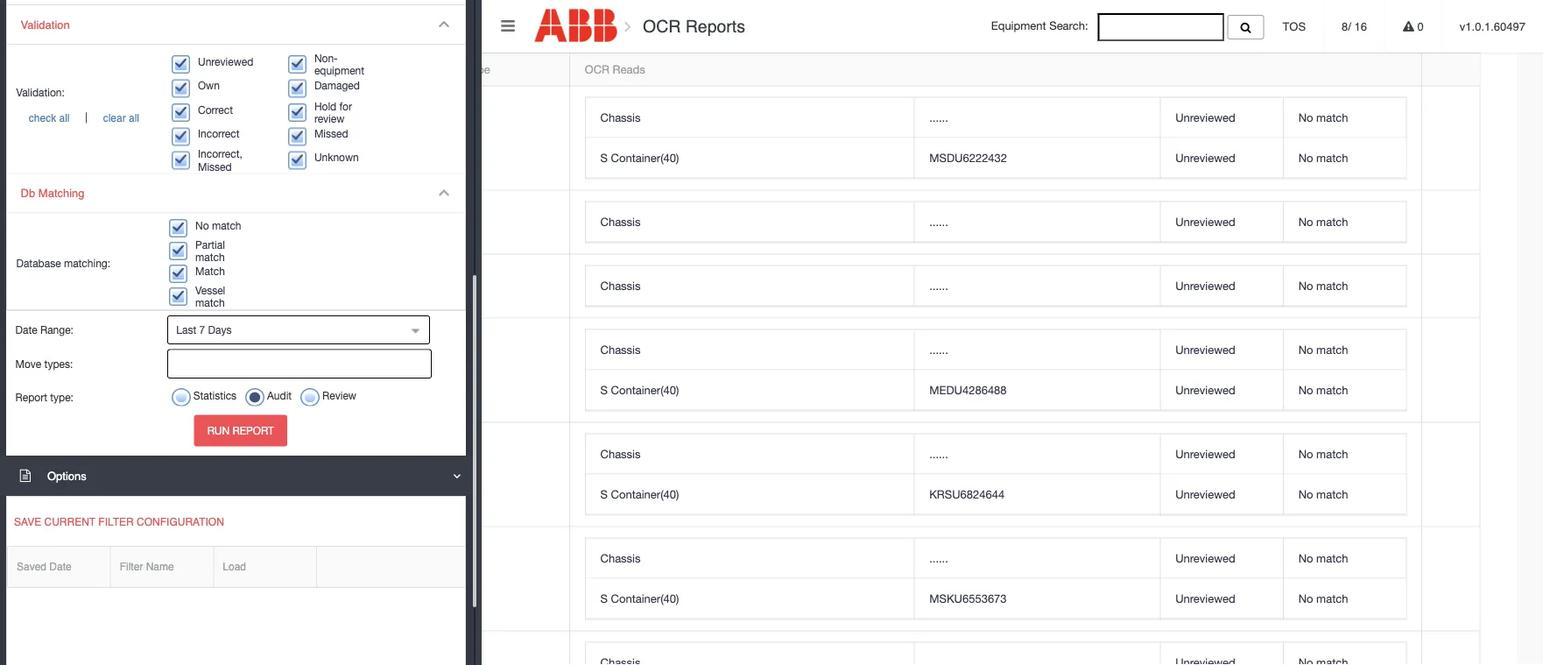 Task type: describe. For each thing, give the bounding box(es) containing it.
unreviewed for msku6553673 cell
[[1176, 592, 1236, 605]]

no match for ninth unreviewed cell from the bottom of the page
[[1299, 151, 1349, 164]]

7
[[199, 324, 205, 336]]

unreviewed for krsu6824644 cell
[[1176, 487, 1236, 501]]

no match cell for 1st unreviewed cell from the top of the page
[[1284, 98, 1407, 138]]

v1.0.1.60497
[[1460, 20, 1526, 33]]

2023- for 2023-10-16 13:25:03
[[74, 224, 104, 238]]

database
[[16, 257, 61, 270]]

cell containing ap20231016001774
[[60, 318, 323, 423]]

no for 1st unreviewed cell from the top of the page
[[1299, 110, 1314, 124]]

s for medu4286488
[[601, 383, 608, 397]]

13:23:56
[[137, 477, 181, 490]]

container(40) for krsu6824644
[[611, 487, 679, 501]]

ap20231016001776
[[74, 122, 178, 135]]

search image
[[1241, 22, 1252, 33]]

s for msku6553673
[[601, 592, 608, 605]]

16 for ap20231016001771 2023-10-16 13:23:53
[[121, 581, 134, 595]]

report inside button
[[233, 424, 274, 436]]

match for 2nd the ...... cell from the top of the grid containing node
[[1317, 215, 1349, 228]]

statistics
[[193, 389, 237, 401]]

6 unreviewed cell from the top
[[1160, 370, 1284, 410]]

v1.0.1.60497 button
[[1443, 0, 1544, 53]]

medu4286488
[[930, 383, 1007, 397]]

1 unreviewed cell from the top
[[1160, 98, 1284, 138]]

tab list containing node
[[59, 18, 1518, 665]]

filter name link
[[111, 547, 213, 587]]

incorrect
[[198, 127, 240, 140]]

all for check all
[[59, 112, 70, 124]]

8 unreviewed cell from the top
[[1160, 474, 1284, 515]]

16 for ap20231016001776 2023-10-16 13:24:54
[[121, 140, 134, 154]]

chassis cell for msdu6222432
[[586, 98, 914, 138]]

move for move type
[[435, 62, 463, 76]]

menu containing validation
[[6, 0, 466, 311]]

match for msdu6222432 cell
[[1317, 151, 1349, 164]]

incorrect, missed
[[198, 148, 243, 173]]

no for seventh unreviewed cell from the top
[[1299, 447, 1314, 461]]

ap20231016001772 2023-10-16 13:23:56
[[74, 458, 181, 490]]

s container(40) cell for msdu6222432
[[586, 138, 914, 178]]

8/ 16 button
[[1325, 0, 1385, 53]]

check
[[29, 112, 56, 124]]

move type
[[435, 62, 490, 76]]

missed inside incorrect, missed
[[198, 161, 232, 173]]

2023- for 2023-10-16 13:24:31
[[74, 288, 104, 302]]

2 unreviewed cell from the top
[[1160, 138, 1284, 178]]

...... cell for msku6553673
[[914, 539, 1160, 579]]

2 ...... from the top
[[930, 215, 949, 228]]

ap20231016001774 2023-10-16 13:24:16
[[74, 354, 181, 386]]

...... cell for krsu6824644
[[914, 434, 1160, 474]]

|
[[82, 110, 90, 123]]

13:25:03
[[137, 224, 181, 238]]

s container(40) for medu4286488
[[601, 383, 679, 397]]

no match cell for ninth unreviewed cell from the top
[[1284, 539, 1407, 579]]

s container(40) for msdu6222432
[[601, 151, 679, 164]]

no match cell for 6th unreviewed cell from the top
[[1284, 370, 1407, 410]]

krsu6824644
[[930, 487, 1005, 501]]

13:24:54
[[137, 140, 181, 154]]

unreviewed for the ...... cell for msdu6222432
[[1176, 110, 1236, 124]]

matching:
[[64, 257, 110, 270]]

row group for ap20231016001771 2023-10-16 13:23:53
[[586, 539, 1407, 619]]

db matching
[[21, 187, 85, 200]]

ap20231016001772
[[74, 458, 178, 472]]

cell containing ap20231016001775
[[60, 254, 323, 318]]

date range:
[[15, 324, 74, 336]]

run report button
[[194, 415, 287, 446]]

saved date link
[[8, 547, 110, 587]]

10 unreviewed cell from the top
[[1160, 579, 1284, 619]]

no match for 1st unreviewed cell from the top of the page
[[1299, 110, 1349, 124]]

no match for 4th unreviewed cell from the top of the page
[[1299, 279, 1349, 292]]

25 cell
[[323, 86, 420, 190]]

type
[[467, 62, 490, 76]]

9 unreviewed cell from the top
[[1160, 539, 1284, 579]]

unreviewed for the ...... cell corresponding to krsu6824644
[[1176, 447, 1236, 461]]

reports
[[686, 16, 746, 36]]

own
[[198, 79, 220, 91]]

clear all
[[103, 112, 139, 124]]

3 chassis cell from the top
[[586, 266, 914, 306]]

no for tenth unreviewed cell from the top of the page
[[1299, 592, 1314, 605]]

audit
[[267, 389, 292, 401]]

ig3 cell
[[323, 318, 420, 423]]

last 7 days
[[176, 324, 232, 336]]

ocr reads
[[585, 62, 645, 76]]

...... for krsu6824644
[[930, 447, 949, 461]]

date inside "link"
[[49, 561, 72, 573]]

hold for review
[[314, 100, 352, 125]]

ap20231016001776 2023-10-16 13:24:54
[[74, 122, 181, 154]]

reads
[[613, 62, 645, 76]]

node
[[339, 62, 366, 76]]

tos button
[[1266, 0, 1324, 53]]

krsu6824644 cell
[[914, 474, 1160, 515]]

chassis for medu4286488
[[601, 343, 641, 356]]

no for ninth unreviewed cell from the bottom of the page
[[1299, 151, 1314, 164]]

10- for 13:23:53
[[104, 581, 121, 595]]

unreviewed for the ...... cell for medu4286488
[[1176, 343, 1236, 356]]

correct
[[198, 103, 233, 115]]

clear all link
[[90, 112, 152, 124]]

database matching:
[[16, 257, 110, 270]]

3 ...... cell from the top
[[914, 266, 1160, 306]]

exit
[[435, 468, 459, 481]]

review
[[323, 389, 357, 401]]

last
[[176, 324, 196, 336]]

8/ 16
[[1342, 20, 1368, 33]]

ap20231016001771 2023-10-16 13:23:53
[[74, 563, 181, 595]]

no match cell for ninth unreviewed cell from the bottom of the page
[[1284, 138, 1407, 178]]

ap20231016001774
[[74, 354, 178, 368]]

check all link
[[16, 112, 82, 124]]

s for krsu6824644
[[601, 487, 608, 501]]

...... cell for medu4286488
[[914, 330, 1160, 370]]

cell containing ap20231016001771
[[60, 527, 323, 631]]

no match cell for 8th unreviewed cell from the bottom
[[1284, 202, 1407, 242]]

range:
[[40, 324, 74, 336]]

ocr reports
[[638, 16, 746, 36]]

no match for ninth unreviewed cell from the top
[[1299, 551, 1349, 565]]

db matching menu item
[[7, 174, 465, 310]]

s container(40) cell for medu4286488
[[586, 370, 914, 410]]

row containing node
[[60, 53, 1480, 86]]

match for medu4286488 cell
[[1317, 383, 1349, 397]]

3 chassis from the top
[[601, 279, 641, 292]]

10- for 13:24:31
[[104, 288, 121, 302]]

for
[[340, 100, 352, 112]]

unreviewed for the ...... cell related to msku6553673
[[1176, 551, 1236, 565]]

equipment
[[314, 64, 365, 77]]

cell containing ap20231016001776
[[60, 86, 323, 190]]

partial
[[195, 238, 225, 251]]

5 unreviewed cell from the top
[[1160, 330, 1284, 370]]

types:
[[44, 358, 73, 370]]

0 horizontal spatial report
[[15, 391, 47, 403]]

13:24:31
[[137, 288, 181, 302]]

16 inside 'dropdown button'
[[1355, 20, 1368, 33]]

ap20231016001777 2023-10-16 13:25:03
[[74, 206, 181, 238]]

s container(40) for krsu6824644
[[601, 487, 679, 501]]

0
[[1415, 20, 1425, 33]]

matching
[[38, 187, 85, 200]]

filter
[[120, 561, 143, 573]]

2 tab from the left
[[121, 18, 200, 47]]

0 button
[[1386, 0, 1442, 53]]

no match for 6th unreviewed cell from the top
[[1299, 383, 1349, 397]]

s container(40) for msku6553673
[[601, 592, 679, 605]]

unreviewed inside validation menu item
[[198, 55, 253, 67]]

no match for 6th unreviewed cell from the bottom of the page
[[1299, 343, 1349, 356]]

entry
[[435, 363, 472, 377]]

msdu6222432
[[930, 151, 1008, 164]]

unreviewed for medu4286488 cell
[[1176, 383, 1236, 397]]

...... for msdu6222432
[[930, 110, 949, 124]]

chassis cell for krsu6824644
[[586, 434, 914, 474]]

load link
[[214, 547, 316, 587]]



Task type: vqa. For each thing, say whether or not it's contained in the screenshot.
the check
yes



Task type: locate. For each thing, give the bounding box(es) containing it.
16 inside ap20231016001772 2023-10-16 13:23:56
[[121, 477, 134, 490]]

match for the ...... cell for medu4286488
[[1317, 343, 1349, 356]]

search:
[[1050, 19, 1089, 33]]

validation
[[21, 18, 70, 31]]

unreviewed for fourth the ...... cell from the bottom
[[1176, 279, 1236, 292]]

0 horizontal spatial ocr
[[585, 62, 610, 76]]

2023- down matching:
[[74, 288, 104, 302]]

report
[[15, 391, 47, 403], [233, 424, 274, 436]]

match
[[195, 265, 225, 277]]

clear
[[103, 112, 126, 124]]

2 s container(40) cell from the top
[[586, 370, 914, 410]]

non- equipment
[[314, 52, 365, 77]]

report left type:
[[15, 391, 47, 403]]

2023- down ap20231016001772
[[74, 477, 104, 490]]

validation:
[[16, 86, 65, 98]]

row containing ap20231016001777
[[60, 190, 1480, 254]]

2 chassis cell from the top
[[586, 202, 914, 242]]

10- for 13:24:54
[[104, 140, 121, 154]]

run
[[207, 424, 230, 436]]

1 horizontal spatial move
[[435, 62, 463, 76]]

tos
[[1283, 20, 1306, 33]]

unreviewed cell
[[1160, 98, 1284, 138], [1160, 138, 1284, 178], [1160, 202, 1284, 242], [1160, 266, 1284, 306], [1160, 330, 1284, 370], [1160, 370, 1284, 410], [1160, 434, 1284, 474], [1160, 474, 1284, 515], [1160, 539, 1284, 579], [1160, 579, 1284, 619]]

2 container(40) from the top
[[611, 383, 679, 397]]

2 no match cell from the top
[[1284, 138, 1407, 178]]

exit cell
[[420, 423, 570, 527]]

16 down the 'ap20231016001776'
[[121, 140, 134, 154]]

container(40) for msku6553673
[[611, 592, 679, 605]]

review
[[314, 112, 345, 125]]

7 unreviewed cell from the top
[[1160, 434, 1284, 474]]

4 ...... cell from the top
[[914, 330, 1160, 370]]

missed down review
[[314, 127, 348, 140]]

3 s container(40) from the top
[[601, 487, 679, 501]]

ocr
[[643, 16, 681, 36], [585, 62, 610, 76]]

2 2023- from the top
[[74, 224, 104, 238]]

tab up own
[[121, 18, 200, 47]]

5 10- from the top
[[104, 477, 121, 490]]

unreviewed for msdu6222432 cell
[[1176, 151, 1236, 164]]

13:24:16
[[137, 372, 181, 386]]

non-
[[314, 52, 338, 64]]

1 ...... from the top
[[930, 110, 949, 124]]

10- down ap20231016001771
[[104, 581, 121, 595]]

5 chassis from the top
[[601, 447, 641, 461]]

1 s container(40) cell from the top
[[586, 138, 914, 178]]

row
[[60, 53, 1480, 86], [60, 86, 1480, 190], [586, 98, 1407, 138], [586, 138, 1407, 178], [60, 190, 1480, 254], [586, 202, 1407, 242], [60, 254, 1480, 318], [586, 266, 1407, 306], [60, 318, 1480, 423], [586, 330, 1407, 370], [586, 370, 1407, 410], [60, 423, 1480, 527], [586, 434, 1407, 474], [586, 474, 1407, 515], [60, 527, 1480, 631], [586, 539, 1407, 579], [7, 547, 465, 588], [586, 579, 1407, 619], [60, 631, 1480, 665], [586, 643, 1407, 665]]

0 vertical spatial date
[[15, 324, 37, 336]]

move for move types:
[[15, 358, 41, 370]]

4 s container(40) from the top
[[601, 592, 679, 605]]

10- down ap20231016001777
[[104, 224, 121, 238]]

no match cell
[[1284, 98, 1407, 138], [1284, 138, 1407, 178], [1284, 202, 1407, 242], [1284, 266, 1407, 306], [1284, 330, 1407, 370], [1284, 370, 1407, 410], [1284, 434, 1407, 474], [1284, 474, 1407, 515], [1284, 539, 1407, 579], [1284, 579, 1407, 619]]

16 inside the ap20231016001777 2023-10-16 13:25:03
[[121, 224, 134, 238]]

no match partial match match vessel match
[[195, 219, 241, 309]]

date right saved
[[49, 561, 72, 573]]

16 inside ap20231016001776 2023-10-16 13:24:54
[[121, 140, 134, 154]]

...... cell
[[914, 98, 1160, 138], [914, 202, 1160, 242], [914, 266, 1160, 306], [914, 330, 1160, 370], [914, 434, 1160, 474], [914, 539, 1160, 579]]

s container(40)
[[601, 151, 679, 164], [601, 383, 679, 397], [601, 487, 679, 501], [601, 592, 679, 605]]

1 horizontal spatial ocr
[[643, 16, 681, 36]]

filter name
[[120, 561, 174, 573]]

grid inside tab list
[[60, 53, 1480, 665]]

10 no match from the top
[[1299, 592, 1349, 605]]

5 ...... from the top
[[930, 447, 949, 461]]

no match cell for tenth unreviewed cell from the top of the page
[[1284, 579, 1407, 619]]

10- inside ap20231016001772 2023-10-16 13:23:56
[[104, 477, 121, 490]]

1 horizontal spatial all
[[129, 112, 139, 124]]

2 10- from the top
[[104, 224, 121, 238]]

16 for ap20231016001777 2023-10-16 13:25:03
[[121, 224, 134, 238]]

3 2023- from the top
[[74, 288, 104, 302]]

date
[[15, 324, 37, 336], [49, 561, 72, 573]]

...... cell for msdu6222432
[[914, 98, 1160, 138]]

2023- inside the ap20231016001777 2023-10-16 13:25:03
[[74, 224, 104, 238]]

days
[[208, 324, 232, 336]]

2023- inside ap20231016001772 2023-10-16 13:23:56
[[74, 477, 104, 490]]

match for the ...... cell related to msku6553673
[[1317, 551, 1349, 565]]

3 no match from the top
[[1299, 215, 1349, 228]]

4 10- from the top
[[104, 372, 121, 386]]

grid containing node
[[60, 53, 1480, 665]]

6 ...... cell from the top
[[914, 539, 1160, 579]]

0 vertical spatial report
[[15, 391, 47, 403]]

all right 'clear'
[[129, 112, 139, 124]]

ocr left reads
[[585, 62, 610, 76]]

run report
[[207, 424, 274, 436]]

bars image
[[501, 17, 515, 33]]

incorrect,
[[198, 148, 243, 160]]

1 all from the left
[[59, 112, 70, 124]]

name
[[146, 561, 174, 573]]

1 vertical spatial ocr
[[585, 62, 610, 76]]

16 inside ap20231016001771 2023-10-16 13:23:53
[[121, 581, 134, 595]]

4 2023- from the top
[[74, 372, 104, 386]]

no match cell for seventh unreviewed cell from the top
[[1284, 434, 1407, 474]]

db matching link
[[7, 174, 465, 214]]

1 no match from the top
[[1299, 110, 1349, 124]]

1 no match cell from the top
[[1284, 98, 1407, 138]]

2 all from the left
[[129, 112, 139, 124]]

6 10- from the top
[[104, 581, 121, 595]]

2 s container(40) from the top
[[601, 383, 679, 397]]

8/
[[1342, 20, 1352, 33]]

no for 6th unreviewed cell from the top
[[1299, 383, 1314, 397]]

10- inside ap20231016001776 2023-10-16 13:24:54
[[104, 140, 121, 154]]

2023- down ap20231016001771
[[74, 581, 104, 595]]

16 down ap20231016001774
[[121, 372, 134, 386]]

no for 8th unreviewed cell from the top of the page
[[1299, 487, 1314, 501]]

chassis cell
[[586, 98, 914, 138], [586, 202, 914, 242], [586, 266, 914, 306], [586, 330, 914, 370], [586, 434, 914, 474], [586, 539, 914, 579]]

1 10- from the top
[[104, 140, 121, 154]]

grid
[[60, 53, 1480, 665]]

1 s container(40) from the top
[[601, 151, 679, 164]]

damaged
[[314, 79, 360, 91]]

2023- for 2023-10-16 13:24:16
[[74, 372, 104, 386]]

...... for medu4286488
[[930, 343, 949, 356]]

16 right 8/
[[1355, 20, 1368, 33]]

6 no match cell from the top
[[1284, 370, 1407, 410]]

1 chassis from the top
[[601, 110, 641, 124]]

9 no match from the top
[[1299, 551, 1349, 565]]

4 no match cell from the top
[[1284, 266, 1407, 306]]

missed down incorrect,
[[198, 161, 232, 173]]

vessel
[[195, 284, 225, 296]]

entry cell
[[420, 318, 570, 423]]

1 vertical spatial report
[[233, 424, 274, 436]]

2023- for 2023-10-16 13:23:56
[[74, 477, 104, 490]]

move left types:
[[15, 358, 41, 370]]

match
[[1317, 110, 1349, 124], [1317, 151, 1349, 164], [1317, 215, 1349, 228], [212, 219, 241, 231], [195, 251, 225, 263], [1317, 279, 1349, 292], [195, 297, 225, 309], [1317, 343, 1349, 356], [1317, 383, 1349, 397], [1317, 447, 1349, 461], [1317, 487, 1349, 501], [1317, 551, 1349, 565], [1317, 592, 1349, 605]]

move left type
[[435, 62, 463, 76]]

1 chassis cell from the top
[[586, 98, 914, 138]]

2023- inside ap20231016001775 2023-10-16 13:24:31
[[74, 288, 104, 302]]

validation link
[[7, 5, 465, 45]]

no for 8th unreviewed cell from the bottom
[[1299, 215, 1314, 228]]

5 2023- from the top
[[74, 477, 104, 490]]

ap20231016001775
[[74, 270, 178, 284]]

match for the ...... cell for msdu6222432
[[1317, 110, 1349, 124]]

tab
[[61, 18, 124, 48], [121, 18, 200, 47]]

row group for ap20231016001774 2023-10-16 13:24:16
[[586, 330, 1407, 410]]

menu
[[6, 0, 466, 311]]

unreviewed
[[198, 55, 253, 67], [1176, 110, 1236, 124], [1176, 151, 1236, 164], [1176, 215, 1236, 228], [1176, 279, 1236, 292], [1176, 343, 1236, 356], [1176, 383, 1236, 397], [1176, 447, 1236, 461], [1176, 487, 1236, 501], [1176, 551, 1236, 565], [1176, 592, 1236, 605]]

1 2023- from the top
[[74, 140, 104, 154]]

report type:
[[15, 391, 74, 403]]

2023- inside ap20231016001776 2023-10-16 13:24:54
[[74, 140, 104, 154]]

10- for 13:23:56
[[104, 477, 121, 490]]

2023- inside ap20231016001774 2023-10-16 13:24:16
[[74, 372, 104, 386]]

report right run
[[233, 424, 274, 436]]

0 horizontal spatial move
[[15, 358, 41, 370]]

move types:
[[15, 358, 73, 370]]

2 ...... cell from the top
[[914, 202, 1160, 242]]

all right 'check'
[[59, 112, 70, 124]]

saved date
[[17, 561, 72, 573]]

1 horizontal spatial missed
[[314, 127, 348, 140]]

2 no match from the top
[[1299, 151, 1349, 164]]

missed
[[314, 127, 348, 140], [198, 161, 232, 173]]

db
[[21, 187, 35, 200]]

3 no match cell from the top
[[1284, 202, 1407, 242]]

cell
[[60, 86, 323, 190], [420, 86, 570, 190], [1422, 86, 1480, 190], [60, 190, 323, 254], [323, 190, 420, 254], [420, 190, 570, 254], [1422, 190, 1480, 254], [60, 254, 323, 318], [323, 254, 420, 318], [420, 254, 570, 318], [1422, 254, 1480, 318], [60, 318, 323, 423], [1422, 318, 1480, 423], [60, 423, 323, 527], [323, 423, 420, 527], [1422, 423, 1480, 527], [60, 527, 323, 631], [323, 527, 420, 631], [420, 527, 570, 631], [1422, 527, 1480, 631], [60, 631, 323, 665], [323, 631, 420, 665], [420, 631, 570, 665], [1422, 631, 1480, 665], [586, 643, 914, 665], [914, 643, 1160, 665], [1160, 643, 1284, 665], [1284, 643, 1407, 665]]

ap20231016001775 2023-10-16 13:24:31
[[74, 270, 181, 302]]

8 no match from the top
[[1299, 487, 1349, 501]]

row group for ap20231016001772 2023-10-16 13:23:56
[[586, 434, 1407, 515]]

10-
[[104, 140, 121, 154], [104, 224, 121, 238], [104, 288, 121, 302], [104, 372, 121, 386], [104, 477, 121, 490], [104, 581, 121, 595]]

cell containing ap20231016001772
[[60, 423, 323, 527]]

row containing ap20231016001775
[[60, 254, 1480, 318]]

10- inside ap20231016001771 2023-10-16 13:23:53
[[104, 581, 121, 595]]

row containing saved date
[[7, 547, 465, 588]]

6 2023- from the top
[[74, 581, 104, 595]]

move
[[435, 62, 463, 76], [15, 358, 41, 370]]

saved
[[17, 561, 46, 573]]

row group
[[60, 86, 1480, 665], [586, 98, 1407, 178], [586, 330, 1407, 410], [586, 434, 1407, 515], [586, 539, 1407, 619]]

ocr inside grid
[[585, 62, 610, 76]]

10- inside the ap20231016001777 2023-10-16 13:25:03
[[104, 224, 121, 238]]

7 no match cell from the top
[[1284, 434, 1407, 474]]

msku6553673
[[930, 592, 1007, 605]]

no for ninth unreviewed cell from the top
[[1299, 551, 1314, 565]]

ocr for ocr reports
[[643, 16, 681, 36]]

no match for 8th unreviewed cell from the top of the page
[[1299, 487, 1349, 501]]

ig3
[[339, 363, 356, 377]]

10- down ap20231016001774
[[104, 372, 121, 386]]

chassis
[[601, 110, 641, 124], [601, 215, 641, 228], [601, 279, 641, 292], [601, 343, 641, 356], [601, 447, 641, 461], [601, 551, 641, 565]]

4 s container(40) cell from the top
[[586, 579, 914, 619]]

s
[[601, 151, 608, 164], [601, 383, 608, 397], [601, 487, 608, 501], [601, 592, 608, 605]]

s container(40) cell for msku6553673
[[586, 579, 914, 619]]

4 container(40) from the top
[[611, 592, 679, 605]]

...... for msku6553673
[[930, 551, 949, 565]]

chassis for msdu6222432
[[601, 110, 641, 124]]

s container(40) cell
[[586, 138, 914, 178], [586, 370, 914, 410], [586, 474, 914, 515], [586, 579, 914, 619]]

container(40) for medu4286488
[[611, 383, 679, 397]]

1 ...... cell from the top
[[914, 98, 1160, 138]]

warning image
[[1404, 21, 1415, 32]]

4 chassis cell from the top
[[586, 330, 914, 370]]

1 horizontal spatial report
[[233, 424, 274, 436]]

4 no match from the top
[[1299, 279, 1349, 292]]

8 no match cell from the top
[[1284, 474, 1407, 515]]

unknown
[[314, 151, 359, 164]]

4 unreviewed cell from the top
[[1160, 266, 1284, 306]]

16 down ap20231016001772
[[121, 477, 134, 490]]

2023- down |
[[74, 140, 104, 154]]

no inside no match partial match match vessel match
[[195, 219, 209, 231]]

9 no match cell from the top
[[1284, 539, 1407, 579]]

type:
[[50, 391, 74, 403]]

chassis for msku6553673
[[601, 551, 641, 565]]

6 ...... from the top
[[930, 551, 949, 565]]

1 s from the top
[[601, 151, 608, 164]]

chassis for krsu6824644
[[601, 447, 641, 461]]

no for 4th unreviewed cell from the top of the page
[[1299, 279, 1314, 292]]

1 vertical spatial move
[[15, 358, 41, 370]]

match for fourth the ...... cell from the bottom
[[1317, 279, 1349, 292]]

validation menu item
[[7, 5, 465, 174]]

16
[[1355, 20, 1368, 33], [121, 140, 134, 154], [121, 224, 134, 238], [121, 288, 134, 302], [121, 372, 134, 386], [121, 477, 134, 490], [121, 581, 134, 595]]

no match for seventh unreviewed cell from the top
[[1299, 447, 1349, 461]]

0 horizontal spatial missed
[[198, 161, 232, 173]]

4 s from the top
[[601, 592, 608, 605]]

1 vertical spatial date
[[49, 561, 72, 573]]

2023- for 2023-10-16 13:24:54
[[74, 140, 104, 154]]

6 chassis from the top
[[601, 551, 641, 565]]

None field
[[1098, 13, 1225, 41], [168, 351, 190, 378], [1098, 13, 1225, 41], [168, 351, 190, 378]]

6 no match from the top
[[1299, 383, 1349, 397]]

0 vertical spatial ocr
[[643, 16, 681, 36]]

16 for ap20231016001772 2023-10-16 13:23:56
[[121, 477, 134, 490]]

5 no match cell from the top
[[1284, 330, 1407, 370]]

10- down ap20231016001772
[[104, 477, 121, 490]]

no for 6th unreviewed cell from the bottom of the page
[[1299, 343, 1314, 356]]

no match for tenth unreviewed cell from the top of the page
[[1299, 592, 1349, 605]]

0 horizontal spatial all
[[59, 112, 70, 124]]

chassis cell for msku6553673
[[586, 539, 914, 579]]

ap20231016001777
[[74, 206, 178, 220]]

16 for ap20231016001775 2023-10-16 13:24:31
[[121, 288, 134, 302]]

all
[[59, 112, 70, 124], [129, 112, 139, 124]]

unreviewed for 2nd the ...... cell from the top of the grid containing node
[[1176, 215, 1236, 228]]

16 inside ap20231016001775 2023-10-16 13:24:31
[[121, 288, 134, 302]]

1 container(40) from the top
[[611, 151, 679, 164]]

2023- up matching:
[[74, 224, 104, 238]]

tab list
[[59, 18, 1518, 665]]

tab up validation:
[[61, 18, 124, 48]]

2 chassis from the top
[[601, 215, 641, 228]]

medu4286488 cell
[[914, 370, 1160, 410]]

4 chassis from the top
[[601, 343, 641, 356]]

1 vertical spatial missed
[[198, 161, 232, 173]]

3 container(40) from the top
[[611, 487, 679, 501]]

equipment
[[992, 19, 1047, 33]]

match for the ...... cell corresponding to krsu6824644
[[1317, 447, 1349, 461]]

25
[[339, 131, 351, 145]]

16 down ap20231016001771
[[121, 581, 134, 595]]

container(40) for msdu6222432
[[611, 151, 679, 164]]

load
[[223, 561, 246, 573]]

2023-
[[74, 140, 104, 154], [74, 224, 104, 238], [74, 288, 104, 302], [74, 372, 104, 386], [74, 477, 104, 490], [74, 581, 104, 595]]

cell containing ap20231016001777
[[60, 190, 323, 254]]

0 vertical spatial move
[[435, 62, 463, 76]]

3 10- from the top
[[104, 288, 121, 302]]

10 no match cell from the top
[[1284, 579, 1407, 619]]

2023- inside ap20231016001771 2023-10-16 13:23:53
[[74, 581, 104, 595]]

no match cell for 4th unreviewed cell from the top of the page
[[1284, 266, 1407, 306]]

0 horizontal spatial date
[[15, 324, 37, 336]]

10- for 13:24:16
[[104, 372, 121, 386]]

msku6553673 cell
[[914, 579, 1160, 619]]

ocr left reports
[[643, 16, 681, 36]]

s for msdu6222432
[[601, 151, 608, 164]]

16 down ap20231016001775
[[121, 288, 134, 302]]

10- for 13:25:03
[[104, 224, 121, 238]]

3 unreviewed cell from the top
[[1160, 202, 1284, 242]]

3 s from the top
[[601, 487, 608, 501]]

match for msku6553673 cell
[[1317, 592, 1349, 605]]

6 chassis cell from the top
[[586, 539, 914, 579]]

10- down ap20231016001775
[[104, 288, 121, 302]]

2023- down ap20231016001774
[[74, 372, 104, 386]]

date left range:
[[15, 324, 37, 336]]

7 no match from the top
[[1299, 447, 1349, 461]]

5 ...... cell from the top
[[914, 434, 1160, 474]]

0 vertical spatial missed
[[314, 127, 348, 140]]

5 no match from the top
[[1299, 343, 1349, 356]]

no match for 8th unreviewed cell from the bottom
[[1299, 215, 1349, 228]]

10- inside ap20231016001774 2023-10-16 13:24:16
[[104, 372, 121, 386]]

1 tab from the left
[[61, 18, 124, 48]]

ap20231016001771
[[74, 563, 178, 576]]

10- down the 'ap20231016001776'
[[104, 140, 121, 154]]

chassis cell for medu4286488
[[586, 330, 914, 370]]

16 down ap20231016001777
[[121, 224, 134, 238]]

2023- for 2023-10-16 13:23:53
[[74, 581, 104, 595]]

10- inside ap20231016001775 2023-10-16 13:24:31
[[104, 288, 121, 302]]

13:23:53
[[137, 581, 181, 595]]

no match cell for 6th unreviewed cell from the bottom of the page
[[1284, 330, 1407, 370]]

check all
[[29, 112, 70, 124]]

match for krsu6824644 cell
[[1317, 487, 1349, 501]]

3 s container(40) cell from the top
[[586, 474, 914, 515]]

2 s from the top
[[601, 383, 608, 397]]

msdu6222432 cell
[[914, 138, 1160, 178]]

3 ...... from the top
[[930, 279, 949, 292]]

4 ...... from the top
[[930, 343, 949, 356]]

hold
[[314, 100, 337, 112]]

5 chassis cell from the top
[[586, 434, 914, 474]]

16 inside ap20231016001774 2023-10-16 13:24:16
[[121, 372, 134, 386]]

all for clear all
[[129, 112, 139, 124]]

1 horizontal spatial date
[[49, 561, 72, 573]]

s container(40) cell for krsu6824644
[[586, 474, 914, 515]]

no match cell for 8th unreviewed cell from the top of the page
[[1284, 474, 1407, 515]]

16 for ap20231016001774 2023-10-16 13:24:16
[[121, 372, 134, 386]]



